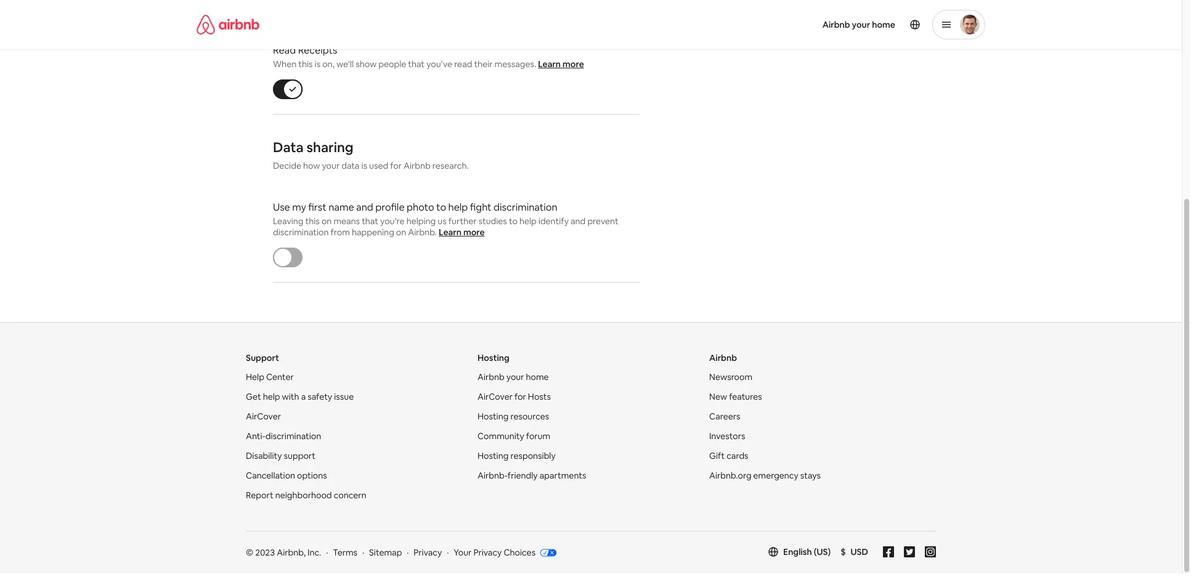 Task type: describe. For each thing, give the bounding box(es) containing it.
that inside the "read receipts when this is on, we'll show people that you've read their messages. learn more"
[[408, 59, 425, 70]]

prevent
[[588, 216, 619, 227]]

disability support
[[246, 451, 316, 462]]

navigate to twitter image
[[904, 547, 915, 558]]

1 horizontal spatial on
[[396, 227, 406, 238]]

to inside 'leaving this on means that you're helping us further studies to help identify and prevent discrimination from happening on airbnb.'
[[509, 216, 518, 227]]

happening
[[352, 227, 394, 238]]

usd
[[851, 547, 869, 558]]

you've
[[427, 59, 453, 70]]

help inside 'leaving this on means that you're helping us further studies to help identify and prevent discrimination from happening on airbnb.'
[[520, 216, 537, 227]]

emergency
[[754, 471, 799, 482]]

english (us)
[[784, 547, 831, 558]]

decide
[[273, 161, 301, 172]]

that inside 'leaving this on means that you're helping us further studies to help identify and prevent discrimination from happening on airbnb.'
[[362, 216, 378, 227]]

$
[[841, 547, 846, 558]]

profile element
[[606, 0, 986, 49]]

aircover for aircover link
[[246, 412, 281, 423]]

0 vertical spatial to
[[436, 201, 446, 214]]

resources
[[511, 412, 549, 423]]

features
[[729, 392, 762, 403]]

data
[[342, 161, 360, 172]]

anti-discrimination
[[246, 431, 321, 442]]

this inside the "read receipts when this is on, we'll show people that you've read their messages. learn more"
[[299, 59, 313, 70]]

options
[[297, 471, 327, 482]]

center
[[266, 372, 294, 383]]

aircover for aircover for hosts
[[478, 392, 513, 403]]

discrimination inside 'leaving this on means that you're helping us further studies to help identify and prevent discrimination from happening on airbnb.'
[[273, 227, 329, 238]]

we'll
[[337, 59, 354, 70]]

©
[[246, 548, 253, 559]]

this inside 'leaving this on means that you're helping us further studies to help identify and prevent discrimination from happening on airbnb.'
[[305, 216, 320, 227]]

·
[[326, 548, 328, 559]]

safety
[[308, 392, 332, 403]]

my
[[292, 201, 306, 214]]

sitemap
[[369, 548, 402, 559]]

disability
[[246, 451, 282, 462]]

airbnb,
[[277, 548, 306, 559]]

their
[[474, 59, 493, 70]]

help
[[246, 372, 264, 383]]

learn more link
[[538, 59, 584, 70]]

concern
[[334, 490, 367, 502]]

0 vertical spatial discrimination
[[494, 201, 558, 214]]

1 horizontal spatial your
[[507, 372, 524, 383]]

with
[[282, 392, 299, 403]]

aircover for hosts link
[[478, 392, 551, 403]]

investors link
[[710, 431, 746, 442]]

learn inside the "read receipts when this is on, we'll show people that you've read their messages. learn more"
[[538, 59, 561, 70]]

studies
[[479, 216, 507, 227]]

friendly
[[508, 471, 538, 482]]

new features
[[710, 392, 762, 403]]

community forum
[[478, 431, 551, 442]]

your privacy choices link
[[454, 548, 557, 560]]

aircover link
[[246, 412, 281, 423]]

a
[[301, 392, 306, 403]]

gift cards
[[710, 451, 749, 462]]

hosting for hosting resources
[[478, 412, 509, 423]]

newsroom
[[710, 372, 753, 383]]

issue
[[334, 392, 354, 403]]

new
[[710, 392, 728, 403]]

when
[[273, 59, 297, 70]]

hosts
[[528, 392, 551, 403]]

aircover for hosts
[[478, 392, 551, 403]]

anti-
[[246, 431, 266, 442]]

0 horizontal spatial airbnb your home
[[478, 372, 549, 383]]

name
[[329, 201, 354, 214]]

leaving
[[273, 216, 304, 227]]

disability support link
[[246, 451, 316, 462]]

anti-discrimination link
[[246, 431, 321, 442]]

report
[[246, 490, 274, 502]]

cancellation
[[246, 471, 295, 482]]

your
[[454, 548, 472, 559]]

airbnb inside data sharing decide how your data is used for airbnb research.
[[404, 161, 431, 172]]

investors
[[710, 431, 746, 442]]

on,
[[323, 59, 335, 70]]

© 2023 airbnb, inc.
[[246, 548, 321, 559]]

is inside the "read receipts when this is on, we'll show people that you've read their messages. learn more"
[[315, 59, 321, 70]]

0 horizontal spatial on
[[322, 216, 332, 227]]

community forum link
[[478, 431, 551, 442]]

airbnb-
[[478, 471, 508, 482]]

how
[[303, 161, 320, 172]]

use
[[273, 201, 290, 214]]

get
[[246, 392, 261, 403]]

use my first name and profile photo to help fight discrimination
[[273, 201, 558, 214]]

hosting resources
[[478, 412, 549, 423]]

2 privacy from the left
[[474, 548, 502, 559]]

data sharing decide how your data is used for airbnb research.
[[273, 139, 469, 172]]

people
[[379, 59, 406, 70]]

airbnb inside the profile element
[[823, 19, 850, 30]]

sharing
[[307, 139, 354, 156]]

hosting for hosting responsibly
[[478, 451, 509, 462]]

read
[[454, 59, 472, 70]]

airbnb-friendly apartments
[[478, 471, 586, 482]]



Task type: locate. For each thing, give the bounding box(es) containing it.
profile
[[376, 201, 405, 214]]

0 vertical spatial more
[[563, 59, 584, 70]]

help
[[448, 201, 468, 214], [520, 216, 537, 227], [263, 392, 280, 403]]

get help with a safety issue link
[[246, 392, 354, 403]]

is left on,
[[315, 59, 321, 70]]

on left airbnb.
[[396, 227, 406, 238]]

0 horizontal spatial your
[[322, 161, 340, 172]]

1 horizontal spatial home
[[872, 19, 896, 30]]

that left you've
[[408, 59, 425, 70]]

from
[[331, 227, 350, 238]]

home inside the profile element
[[872, 19, 896, 30]]

2 vertical spatial your
[[507, 372, 524, 383]]

hosting resources link
[[478, 412, 549, 423]]

0 horizontal spatial airbnb your home link
[[478, 372, 549, 383]]

this down first
[[305, 216, 320, 227]]

1 horizontal spatial that
[[408, 59, 425, 70]]

discrimination down my at the left
[[273, 227, 329, 238]]

privacy
[[414, 548, 442, 559], [474, 548, 502, 559]]

0 vertical spatial learn
[[538, 59, 561, 70]]

and right identify
[[571, 216, 586, 227]]

stays
[[801, 471, 821, 482]]

careers
[[710, 412, 741, 423]]

include my listing(s) in search engines switch
[[273, 0, 303, 14]]

this down the 'receipts'
[[299, 59, 313, 70]]

1 vertical spatial learn
[[439, 227, 462, 238]]

that
[[408, 59, 425, 70], [362, 216, 378, 227]]

0 vertical spatial aircover
[[478, 392, 513, 403]]

1 vertical spatial your
[[322, 161, 340, 172]]

0 horizontal spatial for
[[390, 161, 402, 172]]

1 horizontal spatial privacy
[[474, 548, 502, 559]]

you're
[[380, 216, 405, 227]]

this
[[299, 59, 313, 70], [305, 216, 320, 227]]

airbnb-friendly apartments link
[[478, 471, 586, 482]]

discrimination up identify
[[494, 201, 558, 214]]

1 horizontal spatial airbnb your home
[[823, 19, 896, 30]]

1 horizontal spatial for
[[515, 392, 526, 403]]

0 horizontal spatial that
[[362, 216, 378, 227]]

help up further at the left top of page
[[448, 201, 468, 214]]

airbnb your home
[[823, 19, 896, 30], [478, 372, 549, 383]]

choices
[[504, 548, 536, 559]]

airbnb
[[823, 19, 850, 30], [404, 161, 431, 172], [710, 353, 737, 364], [478, 372, 505, 383]]

apartments
[[540, 471, 586, 482]]

1 vertical spatial to
[[509, 216, 518, 227]]

neighborhood
[[275, 490, 332, 502]]

1 vertical spatial home
[[526, 372, 549, 383]]

more right messages.
[[563, 59, 584, 70]]

hosting up "aircover for hosts" link
[[478, 353, 510, 364]]

cards
[[727, 451, 749, 462]]

english
[[784, 547, 812, 558]]

forum
[[526, 431, 551, 442]]

receipts
[[298, 44, 337, 56]]

1 vertical spatial help
[[520, 216, 537, 227]]

0 vertical spatial airbnb your home link
[[815, 12, 903, 38]]

hosting up community
[[478, 412, 509, 423]]

1 vertical spatial airbnb your home link
[[478, 372, 549, 383]]

your inside the profile element
[[852, 19, 871, 30]]

1 horizontal spatial help
[[448, 201, 468, 214]]

0 vertical spatial help
[[448, 201, 468, 214]]

2 horizontal spatial your
[[852, 19, 871, 30]]

0 vertical spatial home
[[872, 19, 896, 30]]

1 vertical spatial discrimination
[[273, 227, 329, 238]]

0 horizontal spatial and
[[356, 201, 373, 214]]

aircover up hosting resources
[[478, 392, 513, 403]]

your
[[852, 19, 871, 30], [322, 161, 340, 172], [507, 372, 524, 383]]

2 vertical spatial discrimination
[[266, 431, 321, 442]]

for inside data sharing decide how your data is used for airbnb research.
[[390, 161, 402, 172]]

is inside data sharing decide how your data is used for airbnb research.
[[362, 161, 367, 172]]

hosting responsibly
[[478, 451, 556, 462]]

0 horizontal spatial to
[[436, 201, 446, 214]]

on
[[322, 216, 332, 227], [396, 227, 406, 238]]

1 vertical spatial hosting
[[478, 412, 509, 423]]

identify
[[539, 216, 569, 227]]

airbnb.org emergency stays link
[[710, 471, 821, 482]]

fight
[[470, 201, 492, 214]]

1 vertical spatial this
[[305, 216, 320, 227]]

messages.
[[495, 59, 536, 70]]

2 hosting from the top
[[478, 412, 509, 423]]

careers link
[[710, 412, 741, 423]]

2023
[[255, 548, 275, 559]]

to up the us
[[436, 201, 446, 214]]

inc.
[[308, 548, 321, 559]]

0 horizontal spatial privacy
[[414, 548, 442, 559]]

1 horizontal spatial aircover
[[478, 392, 513, 403]]

1 vertical spatial aircover
[[246, 412, 281, 423]]

used
[[369, 161, 389, 172]]

1 vertical spatial that
[[362, 216, 378, 227]]

gift
[[710, 451, 725, 462]]

for right used
[[390, 161, 402, 172]]

to right studies
[[509, 216, 518, 227]]

sitemap link
[[369, 548, 402, 559]]

more down the fight
[[464, 227, 485, 238]]

support
[[284, 451, 316, 462]]

1 horizontal spatial airbnb your home link
[[815, 12, 903, 38]]

2 horizontal spatial help
[[520, 216, 537, 227]]

and up means
[[356, 201, 373, 214]]

1 vertical spatial is
[[362, 161, 367, 172]]

more inside the "read receipts when this is on, we'll show people that you've read their messages. learn more"
[[563, 59, 584, 70]]

on down first
[[322, 216, 332, 227]]

airbnb your home inside the profile element
[[823, 19, 896, 30]]

for left hosts
[[515, 392, 526, 403]]

0 horizontal spatial more
[[464, 227, 485, 238]]

(us)
[[814, 547, 831, 558]]

1 vertical spatial and
[[571, 216, 586, 227]]

learn more
[[439, 227, 485, 238]]

your inside data sharing decide how your data is used for airbnb research.
[[322, 161, 340, 172]]

0 horizontal spatial learn
[[439, 227, 462, 238]]

hosting for hosting
[[478, 353, 510, 364]]

0 vertical spatial your
[[852, 19, 871, 30]]

privacy right your
[[474, 548, 502, 559]]

0 vertical spatial is
[[315, 59, 321, 70]]

help center
[[246, 372, 294, 383]]

support
[[246, 353, 279, 364]]

home
[[872, 19, 896, 30], [526, 372, 549, 383]]

photo
[[407, 201, 434, 214]]

0 horizontal spatial home
[[526, 372, 549, 383]]

discrimination
[[494, 201, 558, 214], [273, 227, 329, 238], [266, 431, 321, 442]]

helping
[[407, 216, 436, 227]]

0 horizontal spatial help
[[263, 392, 280, 403]]

privacy link
[[414, 548, 442, 559]]

aircover
[[478, 392, 513, 403], [246, 412, 281, 423]]

1 vertical spatial more
[[464, 227, 485, 238]]

show
[[356, 59, 377, 70]]

get help with a safety issue
[[246, 392, 354, 403]]

1 horizontal spatial to
[[509, 216, 518, 227]]

hosting up airbnb-
[[478, 451, 509, 462]]

1 horizontal spatial learn
[[538, 59, 561, 70]]

terms link
[[333, 548, 358, 559]]

airbnb.org
[[710, 471, 752, 482]]

help left identify
[[520, 216, 537, 227]]

that left the you're at the top left of the page
[[362, 216, 378, 227]]

$ usd
[[841, 547, 869, 558]]

newsroom link
[[710, 372, 753, 383]]

community
[[478, 431, 524, 442]]

1 privacy from the left
[[414, 548, 442, 559]]

new features link
[[710, 392, 762, 403]]

aircover up the anti-
[[246, 412, 281, 423]]

0 horizontal spatial is
[[315, 59, 321, 70]]

help right get
[[263, 392, 280, 403]]

1 hosting from the top
[[478, 353, 510, 364]]

0 vertical spatial hosting
[[478, 353, 510, 364]]

0 vertical spatial and
[[356, 201, 373, 214]]

responsibly
[[511, 451, 556, 462]]

is right data on the left top of page
[[362, 161, 367, 172]]

0 vertical spatial airbnb your home
[[823, 19, 896, 30]]

research.
[[433, 161, 469, 172]]

0 horizontal spatial aircover
[[246, 412, 281, 423]]

navigate to instagram image
[[925, 547, 936, 558]]

means
[[334, 216, 360, 227]]

read
[[273, 44, 296, 56]]

report neighborhood concern link
[[246, 490, 367, 502]]

2 vertical spatial help
[[263, 392, 280, 403]]

more
[[563, 59, 584, 70], [464, 227, 485, 238]]

cancellation options link
[[246, 471, 327, 482]]

2 vertical spatial hosting
[[478, 451, 509, 462]]

3 hosting from the top
[[478, 451, 509, 462]]

0 vertical spatial this
[[299, 59, 313, 70]]

discrimination up support
[[266, 431, 321, 442]]

us
[[438, 216, 447, 227]]

1 horizontal spatial and
[[571, 216, 586, 227]]

learn
[[538, 59, 561, 70], [439, 227, 462, 238]]

leaving this on means that you're helping us further studies to help identify and prevent discrimination from happening on airbnb.
[[273, 216, 619, 238]]

navigate to facebook image
[[883, 547, 894, 558]]

1 vertical spatial for
[[515, 392, 526, 403]]

1 horizontal spatial more
[[563, 59, 584, 70]]

first
[[308, 201, 327, 214]]

1 horizontal spatial is
[[362, 161, 367, 172]]

privacy left your
[[414, 548, 442, 559]]

further
[[449, 216, 477, 227]]

terms
[[333, 548, 358, 559]]

help center link
[[246, 372, 294, 383]]

hosting responsibly link
[[478, 451, 556, 462]]

airbnb your home link inside the profile element
[[815, 12, 903, 38]]

data
[[273, 139, 304, 156]]

and inside 'leaving this on means that you're helping us further studies to help identify and prevent discrimination from happening on airbnb.'
[[571, 216, 586, 227]]

0 vertical spatial for
[[390, 161, 402, 172]]

1 vertical spatial airbnb your home
[[478, 372, 549, 383]]

0 vertical spatial that
[[408, 59, 425, 70]]



Task type: vqa. For each thing, say whether or not it's contained in the screenshot.
rightmost home
yes



